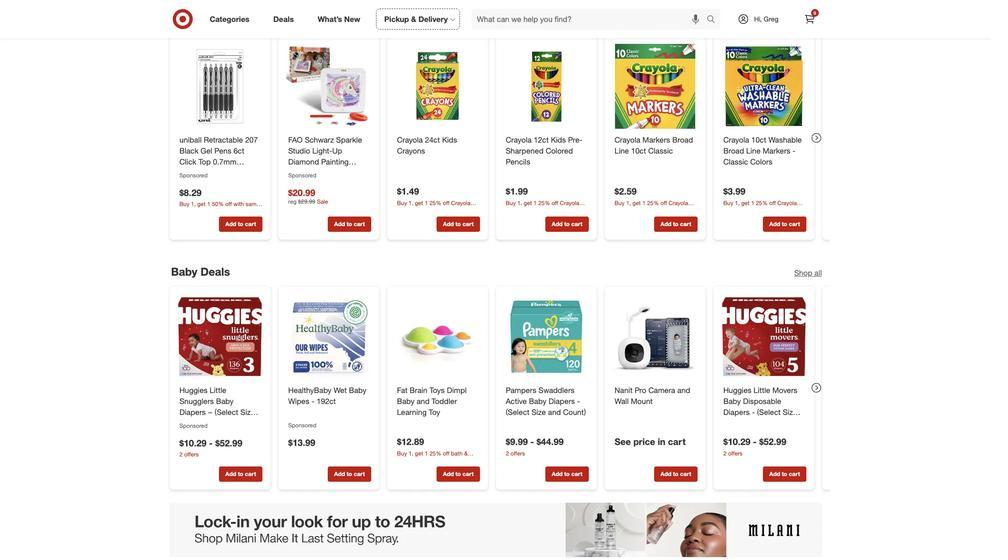 Task type: describe. For each thing, give the bounding box(es) containing it.
add for pampers swaddlers active baby diapers - (select size and count)
[[552, 470, 563, 478]]

services
[[205, 209, 227, 216]]

1, for $12.89
[[409, 450, 413, 457]]

nanit
[[615, 386, 633, 395]]

$8.29 buy 1, get 1 50% off with same- day order services
[[179, 187, 262, 216]]

to for crayola markers broad line 10ct classic
[[673, 220, 679, 228]]

nanit pro camera and wall mount
[[615, 386, 690, 406]]

add to cart for pampers swaddlers active baby diapers - (select size and count)
[[552, 470, 583, 478]]

$13.99
[[288, 437, 315, 448]]

set
[[314, 168, 325, 178]]

to for huggies little snugglers baby diapers – (select size and count)
[[238, 470, 243, 478]]

0 horizontal spatial 2
[[179, 451, 182, 458]]

uniball
[[179, 135, 202, 145]]

swaddlers
[[539, 386, 575, 395]]

categories link
[[202, 9, 262, 30]]

get for $2.59
[[633, 199, 641, 207]]

off for $3.99
[[770, 200, 776, 207]]

1 horizontal spatial $52.99
[[760, 436, 787, 447]]

count) inside huggies little movers baby disposable diapers - (select size and count)
[[739, 418, 762, 428]]

shop all link for baby deals
[[795, 268, 822, 279]]

little for movers
[[754, 386, 771, 395]]

sharpened
[[506, 146, 544, 156]]

cart for uniball retractable 207 black gel pens 6ct click top 0.7mm medium point pen
[[245, 220, 256, 228]]

offers for huggies little movers baby disposable diapers - (select size and count)
[[728, 450, 743, 457]]

9
[[814, 10, 817, 16]]

add for nanit pro camera and wall mount
[[661, 470, 672, 478]]

crayola inside the $3.99 buy 1, get 1 25% off crayola items
[[778, 200, 797, 207]]

207
[[245, 135, 258, 145]]

pickup
[[384, 14, 409, 24]]

pampers
[[506, 386, 537, 395]]

buy for $8.29
[[179, 201, 189, 208]]

buy 1, get 1 25% off crayola items button for $1.49
[[397, 199, 480, 215]]

to for crayola 12ct kids pre- sharpened colored pencils
[[564, 220, 570, 228]]

crayola inside crayola 10ct washable broad line markers - classic colors
[[724, 135, 749, 145]]

cart for huggies little movers baby disposable diapers - (select size and count)
[[789, 470, 800, 478]]

off for $12.89
[[443, 450, 450, 457]]

crayola 10ct washable broad line markers - classic colors link
[[724, 135, 805, 167]]

markers inside crayola 10ct washable broad line markers - classic colors
[[763, 146, 791, 156]]

fat brain toys dimpl baby and toddler learning toy
[[397, 386, 467, 417]]

pens
[[214, 146, 231, 156]]

$29.99
[[298, 198, 315, 206]]

cart for nanit pro camera and wall mount
[[680, 470, 691, 478]]

pampers swaddlers active baby diapers - (select size and count) link
[[506, 385, 587, 418]]

sponsored for $20.99
[[288, 172, 316, 179]]

disposable
[[743, 396, 782, 406]]

camera
[[649, 386, 675, 395]]

toys
[[430, 386, 445, 395]]

search
[[703, 15, 726, 25]]

10ct inside crayola markers broad line 10ct classic
[[631, 146, 646, 156]]

light-
[[312, 146, 332, 156]]

off for $1.99
[[552, 200, 558, 207]]

pickup & delivery
[[384, 14, 448, 24]]

1 for $1.99
[[534, 200, 537, 207]]

1 for $1.49
[[425, 199, 428, 207]]

crayola 24ct kids crayons link
[[397, 135, 478, 157]]

all for baby deals
[[815, 268, 822, 278]]

6ct
[[233, 146, 244, 156]]

count) for -
[[563, 407, 586, 417]]

$3.99 buy 1, get 1 25% off crayola items
[[724, 186, 797, 215]]

add to cart for crayola 10ct washable broad line markers - classic colors
[[770, 220, 800, 228]]

1 horizontal spatial $10.29
[[724, 436, 751, 447]]

line inside crayola 10ct washable broad line markers - classic colors
[[746, 146, 761, 156]]

shop all for baby deals
[[795, 268, 822, 278]]

fao
[[288, 135, 303, 145]]

–
[[208, 407, 212, 417]]

sewing
[[245, 15, 284, 28]]

painting
[[321, 157, 349, 167]]

- inside huggies little movers baby disposable diapers - (select size and count)
[[752, 407, 755, 417]]

fat
[[397, 386, 408, 395]]

add to cart for uniball retractable 207 black gel pens 6ct click top 0.7mm medium point pen
[[225, 220, 256, 228]]

add to cart for nanit pro camera and wall mount
[[661, 470, 691, 478]]

add to cart for healthybaby wet baby wipes - 192ct
[[334, 470, 365, 478]]

to for pampers swaddlers active baby diapers - (select size and count)
[[564, 470, 570, 478]]

(select for snugglers
[[215, 407, 238, 417]]

0 horizontal spatial offers
[[184, 451, 199, 458]]

crayola 12ct kids pre- sharpened colored pencils link
[[506, 135, 587, 167]]

size inside huggies little movers baby disposable diapers - (select size and count)
[[783, 407, 797, 417]]

and inside pampers swaddlers active baby diapers - (select size and count)
[[548, 407, 561, 417]]

What can we help you find? suggestions appear below search field
[[472, 9, 709, 30]]

crayola inside $1.49 buy 1, get 1 25% off crayola items
[[451, 199, 471, 207]]

huggies little snugglers baby diapers – (select size and count) link
[[179, 385, 260, 428]]

broad inside crayola 10ct washable broad line markers - classic colors
[[724, 146, 744, 156]]

click
[[179, 157, 196, 167]]

classic inside crayola 10ct washable broad line markers - classic colors
[[724, 157, 748, 167]]

add to cart for fao schwarz sparkle studio light-up diamond painting starter set
[[334, 220, 365, 228]]

buy 1, get 1 25% off crayola items button for $2.59
[[615, 199, 698, 215]]

cart for crayola markers broad line 10ct classic
[[680, 220, 691, 228]]

schwarz
[[305, 135, 334, 145]]

1, for $1.99
[[517, 200, 522, 207]]

crayola 10ct washable broad line markers - classic colors
[[724, 135, 802, 167]]

crayola inside $2.59 buy 1, get 1 25% off crayola items
[[669, 199, 688, 207]]

sale
[[317, 198, 328, 206]]

gel
[[200, 146, 212, 156]]

50%
[[212, 201, 224, 208]]

9 link
[[800, 9, 821, 30]]

get for $3.99
[[742, 200, 750, 207]]

in
[[658, 436, 666, 447]]

$2.59 buy 1, get 1 25% off crayola items
[[615, 186, 688, 215]]

buy for $12.89
[[397, 450, 407, 457]]

1 horizontal spatial $10.29 - $52.99 2 offers
[[724, 436, 787, 457]]

get for $1.49
[[415, 199, 423, 207]]

studio
[[288, 146, 310, 156]]

and inside fat brain toys dimpl baby and toddler learning toy
[[417, 396, 430, 406]]

arts,
[[171, 15, 196, 28]]

what's new
[[318, 14, 361, 24]]

and inside huggies little snugglers baby diapers – (select size and count)
[[179, 418, 192, 428]]

see price in cart
[[615, 436, 686, 447]]

to for uniball retractable 207 black gel pens 6ct click top 0.7mm medium point pen
[[238, 220, 243, 228]]

buy for $3.99
[[724, 200, 734, 207]]

1 for $2.59
[[643, 199, 646, 207]]

size for little
[[240, 407, 255, 417]]

1, for $2.59
[[626, 199, 631, 207]]

what's
[[318, 14, 342, 24]]

baby inside huggies little snugglers baby diapers – (select size and count)
[[216, 396, 233, 406]]

$1.99 buy 1, get 1 25% off crayola items
[[506, 186, 579, 215]]

buy for $1.49
[[397, 199, 407, 207]]

$12.89 buy 1, get 1 25% off bath & baby toys
[[397, 436, 468, 465]]

$1.49
[[397, 186, 419, 197]]

items for $3.99
[[724, 208, 738, 215]]

10ct inside crayola 10ct washable broad line markers - classic colors
[[752, 135, 767, 145]]

classic inside crayola markers broad line 10ct classic
[[648, 146, 673, 156]]

1, for $3.99
[[735, 200, 740, 207]]

pro
[[635, 386, 647, 395]]

hi, greg
[[755, 15, 779, 23]]

add to cart button for pampers swaddlers active baby diapers - (select size and count)
[[546, 467, 589, 482]]

0 horizontal spatial $10.29 - $52.99 2 offers
[[179, 437, 242, 458]]

diamond
[[288, 157, 319, 167]]

add to cart button for nanit pro camera and wall mount
[[654, 467, 698, 482]]

add to cart button for fat brain toys dimpl baby and toddler learning toy
[[437, 467, 480, 482]]

baby inside pampers swaddlers active baby diapers - (select size and count)
[[529, 396, 547, 406]]

toddler
[[432, 396, 457, 406]]

add for uniball retractable 207 black gel pens 6ct click top 0.7mm medium point pen
[[225, 220, 236, 228]]

baby inside huggies little movers baby disposable diapers - (select size and count)
[[724, 396, 741, 406]]

categories
[[210, 14, 250, 24]]

24ct
[[425, 135, 440, 145]]

toy
[[429, 407, 440, 417]]

healthybaby wet baby wipes - 192ct
[[288, 386, 366, 406]]

healthybaby wet baby wipes - 192ct link
[[288, 385, 369, 407]]

same-
[[246, 201, 262, 208]]

buy 1, get 1 25% off crayola items button for $3.99
[[724, 199, 807, 215]]

(select for active
[[506, 407, 530, 417]]

day
[[179, 209, 189, 216]]

huggies little movers baby disposable diapers - (select size and count) link
[[724, 385, 805, 428]]

delivery
[[419, 14, 448, 24]]

add for healthybaby wet baby wipes - 192ct
[[334, 470, 345, 478]]

search button
[[703, 9, 726, 32]]

huggies little movers baby disposable diapers - (select size and count)
[[724, 386, 798, 428]]

toys
[[411, 458, 422, 465]]

buy 1, get 1 25% off bath & baby toys button
[[397, 450, 480, 465]]

- down –
[[209, 437, 213, 448]]

add for crayola 24ct kids crayons
[[443, 220, 454, 228]]

0 horizontal spatial $10.29
[[179, 437, 206, 448]]

wall
[[615, 396, 629, 406]]

add to cart for fat brain toys dimpl baby and toddler learning toy
[[443, 470, 474, 478]]

sponsored for $8.29
[[179, 172, 208, 179]]

shop all for arts, crafts & sewing deals
[[795, 18, 822, 27]]

25% for $2.59
[[647, 199, 659, 207]]

point
[[209, 168, 227, 178]]

baby
[[397, 458, 410, 465]]



Task type: vqa. For each thing, say whether or not it's contained in the screenshot.
bottom How The Grinch Stole Christmas! Party Edition - By Dr. Seuss (Hardcover)
no



Task type: locate. For each thing, give the bounding box(es) containing it.
get inside $2.59 buy 1, get 1 25% off crayola items
[[633, 199, 641, 207]]

1 shop from the top
[[795, 18, 813, 27]]

items
[[397, 208, 411, 215], [615, 208, 629, 215], [506, 208, 520, 215], [724, 208, 738, 215]]

1, up toys
[[409, 450, 413, 457]]

1 vertical spatial shop all link
[[795, 268, 822, 279]]

medium
[[179, 168, 207, 178]]

diapers inside pampers swaddlers active baby diapers - (select size and count)
[[549, 396, 575, 406]]

cart for pampers swaddlers active baby diapers - (select size and count)
[[571, 470, 583, 478]]

1 horizontal spatial kids
[[551, 135, 566, 145]]

shop all
[[795, 18, 822, 27], [795, 268, 822, 278]]

little up –
[[210, 386, 226, 395]]

$10.29 - $52.99 2 offers down huggies little movers baby disposable diapers - (select size and count)
[[724, 436, 787, 457]]

0 horizontal spatial line
[[615, 146, 629, 156]]

crayola inside $1.99 buy 1, get 1 25% off crayola items
[[560, 200, 579, 207]]

baby
[[171, 265, 198, 278], [349, 386, 366, 395], [216, 396, 233, 406], [397, 396, 415, 406], [529, 396, 547, 406], [724, 396, 741, 406]]

buy down $3.99
[[724, 200, 734, 207]]

items down $3.99
[[724, 208, 738, 215]]

& inside $12.89 buy 1, get 1 25% off bath & baby toys
[[464, 450, 468, 457]]

movers
[[773, 386, 798, 395]]

pampers swaddlers active baby diapers - (select size and count) image
[[504, 294, 589, 379], [504, 294, 589, 379]]

size down pampers
[[532, 407, 546, 417]]

& right pickup
[[411, 14, 417, 24]]

25% inside $1.99 buy 1, get 1 25% off crayola items
[[538, 200, 550, 207]]

items down $1.99
[[506, 208, 520, 215]]

diapers inside huggies little snugglers baby diapers – (select size and count)
[[179, 407, 206, 417]]

1 horizontal spatial &
[[411, 14, 417, 24]]

items down the $2.59
[[615, 208, 629, 215]]

add for crayola 12ct kids pre- sharpened colored pencils
[[552, 220, 563, 228]]

pen
[[229, 168, 242, 178]]

to for huggies little movers baby disposable diapers - (select size and count)
[[782, 470, 788, 478]]

3 size from the left
[[783, 407, 797, 417]]

1 vertical spatial markers
[[763, 146, 791, 156]]

(select inside huggies little snugglers baby diapers – (select size and count)
[[215, 407, 238, 417]]

crayola 10ct washable broad line markers - classic colors image
[[722, 44, 807, 129], [722, 44, 807, 129]]

1, for $8.29
[[191, 201, 196, 208]]

greg
[[764, 15, 779, 23]]

2 kids from the left
[[551, 135, 566, 145]]

add to cart for crayola 24ct kids crayons
[[443, 220, 474, 228]]

1, inside $1.49 buy 1, get 1 25% off crayola items
[[409, 199, 413, 207]]

1 horizontal spatial diapers
[[549, 396, 575, 406]]

2 for huggies little movers baby disposable diapers - (select size and count)
[[724, 450, 727, 457]]

buy inside $8.29 buy 1, get 1 50% off with same- day order services
[[179, 201, 189, 208]]

buy up the day
[[179, 201, 189, 208]]

1, for $1.49
[[409, 199, 413, 207]]

1 horizontal spatial 10ct
[[752, 135, 767, 145]]

off inside $1.99 buy 1, get 1 25% off crayola items
[[552, 200, 558, 207]]

0 vertical spatial broad
[[673, 135, 693, 145]]

healthybaby wet baby wipes - 192ct image
[[286, 294, 371, 379], [286, 294, 371, 379]]

& right crafts
[[235, 15, 242, 28]]

kids inside crayola 24ct kids crayons
[[442, 135, 457, 145]]

crayola 12ct kids pre- sharpened colored pencils
[[506, 135, 583, 167]]

1, inside $8.29 buy 1, get 1 50% off with same- day order services
[[191, 201, 196, 208]]

get inside $12.89 buy 1, get 1 25% off bath & baby toys
[[415, 450, 423, 457]]

crayola
[[397, 135, 423, 145], [506, 135, 532, 145], [615, 135, 641, 145], [724, 135, 749, 145], [451, 199, 471, 207], [669, 199, 688, 207], [560, 200, 579, 207], [778, 200, 797, 207]]

add for crayola 10ct washable broad line markers - classic colors
[[770, 220, 781, 228]]

off for $1.49
[[443, 199, 450, 207]]

line up colors
[[746, 146, 761, 156]]

1, inside $1.99 buy 1, get 1 25% off crayola items
[[517, 200, 522, 207]]

add to cart button for huggies little snugglers baby diapers – (select size and count)
[[219, 467, 262, 482]]

count) inside pampers swaddlers active baby diapers - (select size and count)
[[563, 407, 586, 417]]

1 kids from the left
[[442, 135, 457, 145]]

off for $8.29
[[225, 201, 232, 208]]

count) for –
[[194, 418, 217, 428]]

1, inside the $3.99 buy 1, get 1 25% off crayola items
[[735, 200, 740, 207]]

0 horizontal spatial diapers
[[179, 407, 206, 417]]

buy inside $1.49 buy 1, get 1 25% off crayola items
[[397, 199, 407, 207]]

1 vertical spatial all
[[815, 268, 822, 278]]

$9.99 - $44.99 2 offers
[[506, 436, 564, 457]]

- down disposable
[[752, 407, 755, 417]]

$44.99
[[537, 436, 564, 447]]

buy up baby
[[397, 450, 407, 457]]

fat brain toys dimpl baby and toddler learning toy image
[[395, 294, 480, 379], [395, 294, 480, 379]]

1 for $3.99
[[751, 200, 755, 207]]

(select inside pampers swaddlers active baby diapers - (select size and count)
[[506, 407, 530, 417]]

cart for healthybaby wet baby wipes - 192ct
[[354, 470, 365, 478]]

buy 1, get 1 25% off crayola items button down the $2.59
[[615, 199, 698, 215]]

1 horizontal spatial (select
[[506, 407, 530, 417]]

items for $1.49
[[397, 208, 411, 215]]

25% inside $12.89 buy 1, get 1 25% off bath & baby toys
[[430, 450, 441, 457]]

get for $8.29
[[197, 201, 205, 208]]

- inside pampers swaddlers active baby diapers - (select size and count)
[[577, 396, 580, 406]]

sponsored down click
[[179, 172, 208, 179]]

to for crayola 10ct washable broad line markers - classic colors
[[782, 220, 788, 228]]

huggies up disposable
[[724, 386, 752, 395]]

deals inside "link"
[[273, 14, 294, 24]]

buy down $1.99
[[506, 200, 516, 207]]

buy down the $2.59
[[615, 199, 625, 207]]

add for huggies little movers baby disposable diapers - (select size and count)
[[770, 470, 781, 478]]

$52.99 down huggies little movers baby disposable diapers - (select size and count) link
[[760, 436, 787, 447]]

0 vertical spatial markers
[[643, 135, 670, 145]]

get down $1.49
[[415, 199, 423, 207]]

shop
[[795, 18, 813, 27], [795, 268, 813, 278]]

25%
[[430, 199, 441, 207], [647, 199, 659, 207], [538, 200, 550, 207], [756, 200, 768, 207], [430, 450, 441, 457]]

1 horizontal spatial classic
[[724, 157, 748, 167]]

offers for pampers swaddlers active baby diapers - (select size and count)
[[511, 450, 525, 457]]

snugglers
[[179, 396, 214, 406]]

0 vertical spatial shop all
[[795, 18, 822, 27]]

buy 1, get 1 25% off crayola items button down $3.99
[[724, 199, 807, 215]]

$10.29 - $52.99 2 offers
[[724, 436, 787, 457], [179, 437, 242, 458]]

- inside $9.99 - $44.99 2 offers
[[531, 436, 534, 447]]

- down healthybaby
[[311, 396, 314, 406]]

reg
[[288, 198, 297, 206]]

size right –
[[240, 407, 255, 417]]

- inside healthybaby wet baby wipes - 192ct
[[311, 396, 314, 406]]

pencils
[[506, 157, 530, 167]]

25% inside the $3.99 buy 1, get 1 25% off crayola items
[[756, 200, 768, 207]]

get inside $1.49 buy 1, get 1 25% off crayola items
[[415, 199, 423, 207]]

1 horizontal spatial broad
[[724, 146, 744, 156]]

items inside $1.99 buy 1, get 1 25% off crayola items
[[506, 208, 520, 215]]

add
[[225, 220, 236, 228], [334, 220, 345, 228], [443, 220, 454, 228], [552, 220, 563, 228], [661, 220, 672, 228], [770, 220, 781, 228], [225, 470, 236, 478], [334, 470, 345, 478], [443, 470, 454, 478], [552, 470, 563, 478], [661, 470, 672, 478], [770, 470, 781, 478]]

1 for $12.89
[[425, 450, 428, 457]]

see
[[615, 436, 631, 447]]

12ct
[[534, 135, 549, 145]]

baby inside healthybaby wet baby wipes - 192ct
[[349, 386, 366, 395]]

$10.29 - $52.99 2 offers down –
[[179, 437, 242, 458]]

$9.99
[[506, 436, 528, 447]]

size inside huggies little snugglers baby diapers – (select size and count)
[[240, 407, 255, 417]]

baby deals
[[171, 265, 230, 278]]

count) inside huggies little snugglers baby diapers – (select size and count)
[[194, 418, 217, 428]]

off inside $1.49 buy 1, get 1 25% off crayola items
[[443, 199, 450, 207]]

25% inside $1.49 buy 1, get 1 25% off crayola items
[[430, 199, 441, 207]]

2 shop all link from the top
[[795, 268, 822, 279]]

1
[[425, 199, 428, 207], [643, 199, 646, 207], [534, 200, 537, 207], [751, 200, 755, 207], [207, 201, 210, 208], [425, 450, 428, 457]]

0 horizontal spatial count)
[[194, 418, 217, 428]]

1 little from the left
[[210, 386, 226, 395]]

get for $1.99
[[524, 200, 532, 207]]

1 horizontal spatial offers
[[511, 450, 525, 457]]

bath
[[451, 450, 463, 457]]

diapers for –
[[179, 407, 206, 417]]

1, up order
[[191, 201, 196, 208]]

0 horizontal spatial markers
[[643, 135, 670, 145]]

0 vertical spatial shop
[[795, 18, 813, 27]]

broad inside crayola markers broad line 10ct classic
[[673, 135, 693, 145]]

$52.99
[[760, 436, 787, 447], [215, 437, 242, 448]]

1 line from the left
[[615, 146, 629, 156]]

$52.99 down huggies little snugglers baby diapers – (select size and count) link at the left of the page
[[215, 437, 242, 448]]

shop all link for arts, crafts & sewing deals
[[795, 17, 822, 28]]

2 all from the top
[[815, 268, 822, 278]]

0 vertical spatial all
[[815, 18, 822, 27]]

off inside $2.59 buy 1, get 1 25% off crayola items
[[661, 199, 667, 207]]

1 horizontal spatial size
[[532, 407, 546, 417]]

0 horizontal spatial classic
[[648, 146, 673, 156]]

crayons
[[397, 146, 425, 156]]

1 (select from the left
[[215, 407, 238, 417]]

$2.59
[[615, 186, 637, 197]]

top
[[198, 157, 211, 167]]

cart for crayola 12ct kids pre- sharpened colored pencils
[[571, 220, 583, 228]]

3 (select from the left
[[757, 407, 781, 417]]

classic
[[648, 146, 673, 156], [724, 157, 748, 167]]

little for snugglers
[[210, 386, 226, 395]]

add to cart button
[[219, 217, 262, 232], [328, 217, 371, 232], [437, 217, 480, 232], [546, 217, 589, 232], [654, 217, 698, 232], [763, 217, 807, 232], [219, 467, 262, 482], [328, 467, 371, 482], [437, 467, 480, 482], [546, 467, 589, 482], [654, 467, 698, 482], [763, 467, 807, 482]]

buy 1, get 1 25% off crayola items button down $1.99
[[506, 199, 589, 215]]

25% inside $2.59 buy 1, get 1 25% off crayola items
[[647, 199, 659, 207]]

add for fao schwarz sparkle studio light-up diamond painting starter set
[[334, 220, 345, 228]]

1 huggies from the left
[[179, 386, 207, 395]]

buy
[[397, 199, 407, 207], [615, 199, 625, 207], [506, 200, 516, 207], [724, 200, 734, 207], [179, 201, 189, 208], [397, 450, 407, 457]]

pampers swaddlers active baby diapers - (select size and count)
[[506, 386, 586, 417]]

baby inside fat brain toys dimpl baby and toddler learning toy
[[397, 396, 415, 406]]

buy for $2.59
[[615, 199, 625, 207]]

&
[[411, 14, 417, 24], [235, 15, 242, 28], [464, 450, 468, 457]]

washable
[[769, 135, 802, 145]]

and inside huggies little movers baby disposable diapers - (select size and count)
[[724, 418, 737, 428]]

crayola 12ct kids pre-sharpened colored pencils image
[[504, 44, 589, 129], [504, 44, 589, 129]]

$10.29 down huggies little movers baby disposable diapers - (select size and count)
[[724, 436, 751, 447]]

2 horizontal spatial 2
[[724, 450, 727, 457]]

get inside $1.99 buy 1, get 1 25% off crayola items
[[524, 200, 532, 207]]

huggies up snugglers
[[179, 386, 207, 395]]

kids for $1.99
[[551, 135, 566, 145]]

buy 1, get 1 50% off with same- day order services button
[[179, 200, 262, 216]]

1 for $8.29
[[207, 201, 210, 208]]

kids inside 'crayola 12ct kids pre- sharpened colored pencils'
[[551, 135, 566, 145]]

crayola markers broad line 10ct classic link
[[615, 135, 696, 157]]

- inside crayola 10ct washable broad line markers - classic colors
[[793, 146, 796, 156]]

items inside $1.49 buy 1, get 1 25% off crayola items
[[397, 208, 411, 215]]

huggies inside huggies little movers baby disposable diapers - (select size and count)
[[724, 386, 752, 395]]

0 vertical spatial shop all link
[[795, 17, 822, 28]]

diapers inside huggies little movers baby disposable diapers - (select size and count)
[[724, 407, 750, 417]]

crayola 24ct kids crayons image
[[395, 44, 480, 129], [395, 44, 480, 129]]

get inside $8.29 buy 1, get 1 50% off with same- day order services
[[197, 201, 205, 208]]

diapers down disposable
[[724, 407, 750, 417]]

black
[[179, 146, 198, 156]]

crayola 24ct kids crayons
[[397, 135, 457, 156]]

items inside $2.59 buy 1, get 1 25% off crayola items
[[615, 208, 629, 215]]

1 inside $2.59 buy 1, get 1 25% off crayola items
[[643, 199, 646, 207]]

add to cart for huggies little snugglers baby diapers – (select size and count)
[[225, 470, 256, 478]]

2 horizontal spatial count)
[[739, 418, 762, 428]]

2 inside $9.99 - $44.99 2 offers
[[506, 450, 509, 457]]

cart for fat brain toys dimpl baby and toddler learning toy
[[463, 470, 474, 478]]

size for swaddlers
[[532, 407, 546, 417]]

1, down the $2.59
[[626, 199, 631, 207]]

- down washable
[[793, 146, 796, 156]]

0 horizontal spatial 10ct
[[631, 146, 646, 156]]

cart for crayola 24ct kids crayons
[[463, 220, 474, 228]]

1 inside $8.29 buy 1, get 1 50% off with same- day order services
[[207, 201, 210, 208]]

1, inside $12.89 buy 1, get 1 25% off bath & baby toys
[[409, 450, 413, 457]]

(select right –
[[215, 407, 238, 417]]

buy for $1.99
[[506, 200, 516, 207]]

line
[[615, 146, 629, 156], [746, 146, 761, 156]]

1, down $3.99
[[735, 200, 740, 207]]

add to cart button for crayola markers broad line 10ct classic
[[654, 217, 698, 232]]

crayola markers broad line 10ct classic image
[[613, 44, 698, 129], [613, 44, 698, 129]]

sponsored down snugglers
[[179, 422, 208, 429]]

crafts
[[199, 15, 232, 28]]

markers
[[643, 135, 670, 145], [763, 146, 791, 156]]

order
[[190, 209, 204, 216]]

1, down $1.99
[[517, 200, 522, 207]]

1 inside $1.49 buy 1, get 1 25% off crayola items
[[425, 199, 428, 207]]

1 vertical spatial shop
[[795, 268, 813, 278]]

off for $2.59
[[661, 199, 667, 207]]

2 horizontal spatial offers
[[728, 450, 743, 457]]

0 horizontal spatial (select
[[215, 407, 238, 417]]

get up order
[[197, 201, 205, 208]]

uniball retractable 207 black gel pens 6ct click top 0.7mm medium point pen image
[[177, 44, 262, 129], [177, 44, 262, 129]]

sponsored for $10.29 - $52.99
[[179, 422, 208, 429]]

little inside huggies little movers baby disposable diapers - (select size and count)
[[754, 386, 771, 395]]

$10.29 down snugglers
[[179, 437, 206, 448]]

cart for huggies little snugglers baby diapers – (select size and count)
[[245, 470, 256, 478]]

& right "bath"
[[464, 450, 468, 457]]

line up the $2.59
[[615, 146, 629, 156]]

buy 1, get 1 25% off crayola items button down $1.49
[[397, 199, 480, 215]]

size inside pampers swaddlers active baby diapers - (select size and count)
[[532, 407, 546, 417]]

huggies little snugglers baby diapers – (select size and count)
[[179, 386, 255, 428]]

1 horizontal spatial little
[[754, 386, 771, 395]]

hi,
[[755, 15, 762, 23]]

1 inside the $3.99 buy 1, get 1 25% off crayola items
[[751, 200, 755, 207]]

buy inside $12.89 buy 1, get 1 25% off bath & baby toys
[[397, 450, 407, 457]]

kids right 24ct
[[442, 135, 457, 145]]

$1.49 buy 1, get 1 25% off crayola items
[[397, 186, 471, 215]]

2 huggies from the left
[[724, 386, 752, 395]]

offers inside $9.99 - $44.99 2 offers
[[511, 450, 525, 457]]

off inside $8.29 buy 1, get 1 50% off with same- day order services
[[225, 201, 232, 208]]

get down $1.99
[[524, 200, 532, 207]]

get up toys
[[415, 450, 423, 457]]

diapers down the swaddlers
[[549, 396, 575, 406]]

kids for $1.49
[[442, 135, 457, 145]]

to for fao schwarz sparkle studio light-up diamond painting starter set
[[347, 220, 352, 228]]

little inside huggies little snugglers baby diapers – (select size and count)
[[210, 386, 226, 395]]

retractable
[[204, 135, 243, 145]]

10ct up colors
[[752, 135, 767, 145]]

get for $12.89
[[415, 450, 423, 457]]

0 horizontal spatial little
[[210, 386, 226, 395]]

0 horizontal spatial kids
[[442, 135, 457, 145]]

buy 1, get 1 25% off crayola items button for $1.99
[[506, 199, 589, 215]]

2 size from the left
[[532, 407, 546, 417]]

to for healthybaby wet baby wipes - 192ct
[[347, 470, 352, 478]]

25% for $3.99
[[756, 200, 768, 207]]

markers inside crayola markers broad line 10ct classic
[[643, 135, 670, 145]]

off inside $12.89 buy 1, get 1 25% off bath & baby toys
[[443, 450, 450, 457]]

shop for baby deals
[[795, 268, 813, 278]]

diapers for -
[[549, 396, 575, 406]]

deals
[[273, 14, 294, 24], [287, 15, 316, 28], [201, 265, 230, 278]]

(select down the active
[[506, 407, 530, 417]]

get inside the $3.99 buy 1, get 1 25% off crayola items
[[742, 200, 750, 207]]

sponsored up $13.99
[[288, 422, 316, 429]]

line inside crayola markers broad line 10ct classic
[[615, 146, 629, 156]]

0 horizontal spatial size
[[240, 407, 255, 417]]

dimpl
[[447, 386, 467, 395]]

1, inside $2.59 buy 1, get 1 25% off crayola items
[[626, 199, 631, 207]]

wet
[[334, 386, 347, 395]]

1 horizontal spatial line
[[746, 146, 761, 156]]

2 horizontal spatial &
[[464, 450, 468, 457]]

2 line from the left
[[746, 146, 761, 156]]

advertisement region
[[162, 503, 830, 558]]

0 vertical spatial classic
[[648, 146, 673, 156]]

add to cart for crayola markers broad line 10ct classic
[[661, 220, 691, 228]]

buy inside $2.59 buy 1, get 1 25% off crayola items
[[615, 199, 625, 207]]

to for nanit pro camera and wall mount
[[673, 470, 679, 478]]

0 vertical spatial 10ct
[[752, 135, 767, 145]]

to for crayola 24ct kids crayons
[[455, 220, 461, 228]]

add for huggies little snugglers baby diapers – (select size and count)
[[225, 470, 236, 478]]

crayola inside crayola 24ct kids crayons
[[397, 135, 423, 145]]

0 horizontal spatial &
[[235, 15, 242, 28]]

count) down the swaddlers
[[563, 407, 586, 417]]

items down $1.49
[[397, 208, 411, 215]]

25% for $12.89
[[430, 450, 441, 457]]

cart for crayola 10ct washable broad line markers - classic colors
[[789, 220, 800, 228]]

1 shop all link from the top
[[795, 17, 822, 28]]

add to cart for huggies little movers baby disposable diapers - (select size and count)
[[770, 470, 800, 478]]

fao schwarz sparkle studio light-up diamond painting starter set image
[[286, 44, 371, 129], [286, 44, 371, 129]]

kids up colored
[[551, 135, 566, 145]]

price
[[634, 436, 655, 447]]

and inside nanit pro camera and wall mount
[[678, 386, 690, 395]]

- left wall
[[577, 396, 580, 406]]

items for $1.99
[[506, 208, 520, 215]]

10ct up the $2.59
[[631, 146, 646, 156]]

starter
[[288, 168, 312, 178]]

- down huggies little movers baby disposable diapers - (select size and count)
[[753, 436, 757, 447]]

huggies for huggies little movers baby disposable diapers - (select size and count)
[[724, 386, 752, 395]]

nanit pro camera and wall mount image
[[613, 294, 698, 379], [613, 294, 698, 379]]

pre-
[[568, 135, 583, 145]]

1 shop all from the top
[[795, 18, 822, 27]]

all for arts, crafts & sewing deals
[[815, 18, 822, 27]]

little up disposable
[[754, 386, 771, 395]]

1 vertical spatial broad
[[724, 146, 744, 156]]

add to cart button for crayola 10ct washable broad line markers - classic colors
[[763, 217, 807, 232]]

learning
[[397, 407, 427, 417]]

2 horizontal spatial diapers
[[724, 407, 750, 417]]

1 vertical spatial 10ct
[[631, 146, 646, 156]]

$3.99
[[724, 186, 746, 197]]

broad
[[673, 135, 693, 145], [724, 146, 744, 156]]

buy inside $1.99 buy 1, get 1 25% off crayola items
[[506, 200, 516, 207]]

- right $9.99
[[531, 436, 534, 447]]

add to cart button for crayola 12ct kids pre- sharpened colored pencils
[[546, 217, 589, 232]]

2 for pampers swaddlers active baby diapers - (select size and count)
[[506, 450, 509, 457]]

2 shop all from the top
[[795, 268, 822, 278]]

0 horizontal spatial broad
[[673, 135, 693, 145]]

sponsored down diamond
[[288, 172, 316, 179]]

2 horizontal spatial (select
[[757, 407, 781, 417]]

25% for $1.99
[[538, 200, 550, 207]]

wipes
[[288, 396, 309, 406]]

uniball retractable 207 black gel pens 6ct click top 0.7mm medium point pen
[[179, 135, 258, 178]]

all
[[815, 18, 822, 27], [815, 268, 822, 278]]

$8.29
[[179, 187, 201, 198]]

huggies inside huggies little snugglers baby diapers – (select size and count)
[[179, 386, 207, 395]]

count) down disposable
[[739, 418, 762, 428]]

off inside the $3.99 buy 1, get 1 25% off crayola items
[[770, 200, 776, 207]]

1 horizontal spatial count)
[[563, 407, 586, 417]]

buy inside the $3.99 buy 1, get 1 25% off crayola items
[[724, 200, 734, 207]]

colored
[[546, 146, 573, 156]]

healthybaby
[[288, 386, 332, 395]]

2 (select from the left
[[506, 407, 530, 417]]

mount
[[631, 396, 653, 406]]

1 horizontal spatial huggies
[[724, 386, 752, 395]]

add to cart for crayola 12ct kids pre- sharpened colored pencils
[[552, 220, 583, 228]]

1 horizontal spatial markers
[[763, 146, 791, 156]]

1, down $1.49
[[409, 199, 413, 207]]

to
[[238, 220, 243, 228], [347, 220, 352, 228], [455, 220, 461, 228], [564, 220, 570, 228], [673, 220, 679, 228], [782, 220, 788, 228], [238, 470, 243, 478], [347, 470, 352, 478], [455, 470, 461, 478], [564, 470, 570, 478], [673, 470, 679, 478], [782, 470, 788, 478]]

active
[[506, 396, 527, 406]]

2 shop from the top
[[795, 268, 813, 278]]

1 inside $12.89 buy 1, get 1 25% off bath & baby toys
[[425, 450, 428, 457]]

2 horizontal spatial size
[[783, 407, 797, 417]]

0 horizontal spatial $52.99
[[215, 437, 242, 448]]

diapers down snugglers
[[179, 407, 206, 417]]

(select down disposable
[[757, 407, 781, 417]]

add to cart button for healthybaby wet baby wipes - 192ct
[[328, 467, 371, 482]]

add for fat brain toys dimpl baby and toddler learning toy
[[443, 470, 454, 478]]

1 inside $1.99 buy 1, get 1 25% off crayola items
[[534, 200, 537, 207]]

add to cart button for huggies little movers baby disposable diapers - (select size and count)
[[763, 467, 807, 482]]

crayola inside crayola markers broad line 10ct classic
[[615, 135, 641, 145]]

(select inside huggies little movers baby disposable diapers - (select size and count)
[[757, 407, 781, 417]]

diapers
[[549, 396, 575, 406], [179, 407, 206, 417], [724, 407, 750, 417]]

1 vertical spatial shop all
[[795, 268, 822, 278]]

huggies little snugglers baby diapers – (select size and count) image
[[177, 294, 262, 379], [177, 294, 262, 379]]

get down the $2.59
[[633, 199, 641, 207]]

size down the movers
[[783, 407, 797, 417]]

buy down $1.49
[[397, 199, 407, 207]]

1 all from the top
[[815, 18, 822, 27]]

1 horizontal spatial 2
[[506, 450, 509, 457]]

up
[[332, 146, 342, 156]]

get down $3.99
[[742, 200, 750, 207]]

items inside the $3.99 buy 1, get 1 25% off crayola items
[[724, 208, 738, 215]]

25% for $1.49
[[430, 199, 441, 207]]

crayola inside 'crayola 12ct kids pre- sharpened colored pencils'
[[506, 135, 532, 145]]

1 size from the left
[[240, 407, 255, 417]]

kids
[[442, 135, 457, 145], [551, 135, 566, 145]]

count) down –
[[194, 418, 217, 428]]

2 little from the left
[[754, 386, 771, 395]]

crayola markers broad line 10ct classic
[[615, 135, 693, 156]]

0 horizontal spatial huggies
[[179, 386, 207, 395]]

add to cart button for crayola 24ct kids crayons
[[437, 217, 480, 232]]

huggies little movers baby disposable diapers - (select size and count) image
[[722, 294, 807, 379], [722, 294, 807, 379]]

what's new link
[[310, 9, 373, 30]]

1 vertical spatial classic
[[724, 157, 748, 167]]



